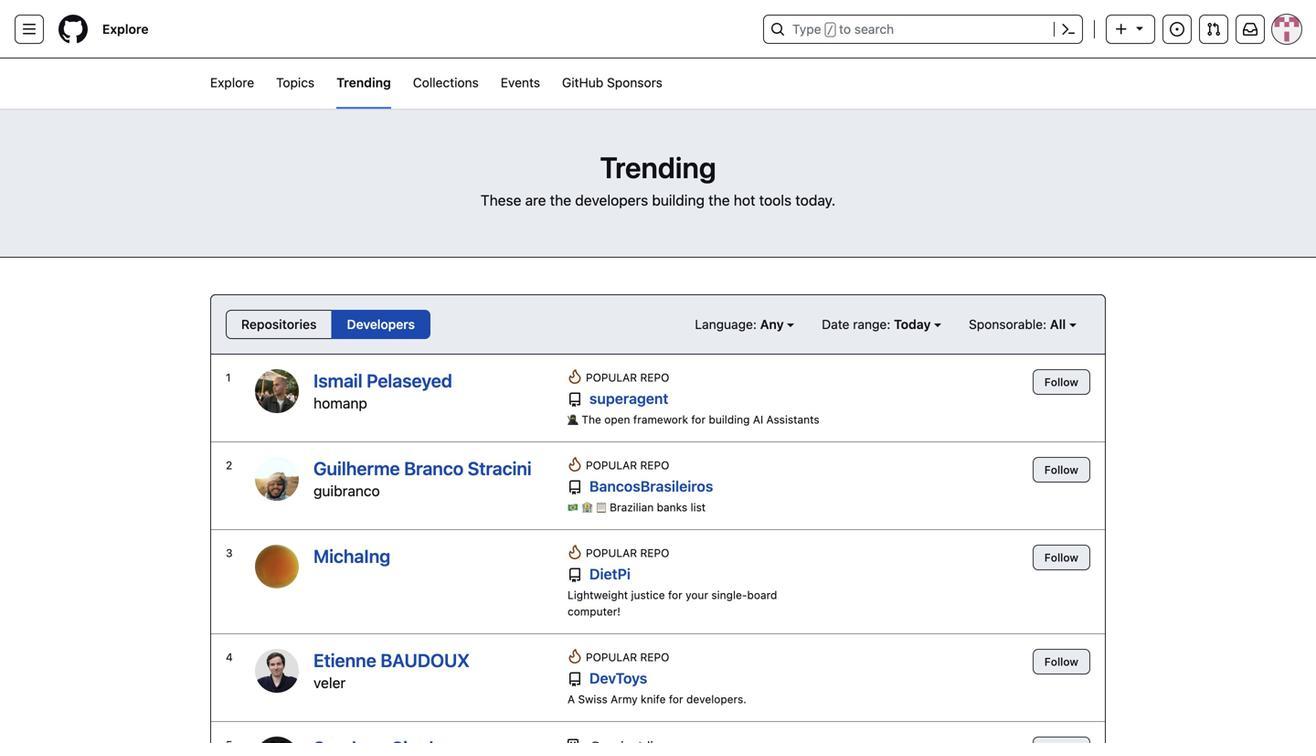 Task type: vqa. For each thing, say whether or not it's contained in the screenshot.
3 on the left bottom of page
yes



Task type: locate. For each thing, give the bounding box(es) containing it.
popular repo up devtoys
[[586, 651, 670, 664]]

the
[[550, 192, 572, 209], [709, 192, 730, 209]]

ismail pelaseyed link
[[314, 370, 452, 391]]

repo image inside bancosbrasileiros link
[[568, 480, 582, 495]]

trending
[[337, 75, 391, 90], [600, 150, 716, 185]]

popular repo
[[586, 371, 670, 384], [586, 459, 670, 472], [586, 547, 670, 560], [586, 651, 670, 664]]

1 vertical spatial building
[[709, 413, 750, 426]]

4 popular from the top
[[586, 651, 637, 664]]

4 popular repo from the top
[[586, 651, 670, 664]]

2
[[226, 459, 232, 472]]

flame image up 🥷
[[568, 369, 582, 384]]

banks
[[657, 501, 688, 514]]

devtoys link
[[568, 669, 648, 688]]

board
[[747, 589, 777, 602]]

explore right homepage image
[[102, 21, 149, 37]]

0 vertical spatial explore
[[102, 21, 149, 37]]

popular up bancosbrasileiros link
[[586, 459, 637, 472]]

0 vertical spatial flame image
[[568, 369, 582, 384]]

0 horizontal spatial explore link
[[95, 15, 156, 44]]

veler link
[[314, 674, 346, 692]]

explore link
[[95, 15, 156, 44], [210, 59, 254, 109]]

the right are on the left top of the page
[[550, 192, 572, 209]]

Follow guibranco submit
[[1033, 457, 1091, 483]]

flame image up dietpi link
[[568, 545, 582, 560]]

bancosbrasileiros link
[[568, 477, 714, 496]]

2 repo from the top
[[640, 459, 670, 472]]

events
[[501, 75, 540, 90]]

for for pelaseyed
[[692, 413, 706, 426]]

repo image inside superagent link
[[568, 393, 582, 407]]

popular
[[586, 371, 637, 384], [586, 459, 637, 472], [586, 547, 637, 560], [586, 651, 637, 664]]

repo for ismail pelaseyed
[[640, 371, 670, 384]]

explore left the topics
[[210, 75, 254, 90]]

2 vertical spatial flame image
[[568, 649, 582, 664]]

for right framework
[[692, 413, 706, 426]]

1 popular repo from the top
[[586, 371, 670, 384]]

ismail
[[314, 370, 363, 391]]

the left hot
[[709, 192, 730, 209]]

organization image
[[568, 739, 582, 743]]

4 repo from the top
[[640, 651, 670, 664]]

1 horizontal spatial building
[[709, 413, 750, 426]]

Follow ehsandeep submit
[[1033, 737, 1091, 743]]

repo image inside devtoys link
[[568, 672, 582, 687]]

building inside trending these are the developers building the hot tools today.
[[652, 192, 705, 209]]

1 repo from the top
[[640, 371, 670, 384]]

0 vertical spatial for
[[692, 413, 706, 426]]

swiss
[[578, 693, 608, 706]]

type
[[793, 21, 822, 37]]

repo image up 🥷
[[568, 393, 582, 407]]

repo up bancosbrasileiros at the bottom of page
[[640, 459, 670, 472]]

ai
[[753, 413, 764, 426]]

popular repo up superagent
[[586, 371, 670, 384]]

etienne baudoux veler
[[314, 650, 470, 692]]

flame image
[[568, 369, 582, 384], [568, 545, 582, 560], [568, 649, 582, 664]]

popular for guilherme branco stracini
[[586, 459, 637, 472]]

Follow homanp submit
[[1033, 369, 1091, 395]]

etienne baudoux link
[[314, 650, 470, 671]]

2 popular from the top
[[586, 459, 637, 472]]

4
[[226, 651, 233, 664]]

popular for etienne baudoux
[[586, 651, 637, 664]]

1 popular from the top
[[586, 371, 637, 384]]

1 vertical spatial flame image
[[568, 545, 582, 560]]

github sponsors
[[562, 75, 663, 90]]

popular repo up dietpi on the bottom left
[[586, 547, 670, 560]]

justice
[[631, 589, 665, 602]]

popular up devtoys link
[[586, 651, 637, 664]]

building left ai
[[709, 413, 750, 426]]

1 horizontal spatial explore link
[[210, 59, 254, 109]]

2 vertical spatial for
[[669, 693, 684, 706]]

building for 🥷
[[709, 413, 750, 426]]

trending right the topics
[[337, 75, 391, 90]]

trending up the developers at the left top of page
[[600, 150, 716, 185]]

1 vertical spatial for
[[668, 589, 683, 602]]

0 horizontal spatial the
[[550, 192, 572, 209]]

3 popular from the top
[[586, 547, 637, 560]]

for right knife
[[669, 693, 684, 706]]

guibranco link
[[314, 482, 380, 500]]

@veler image
[[255, 649, 299, 693]]

repo image for ismail pelaseyed
[[568, 393, 582, 407]]

trending inside trending these are the developers building the hot tools today.
[[600, 150, 716, 185]]

developers.
[[687, 693, 747, 706]]

repo
[[640, 371, 670, 384], [640, 459, 670, 472], [640, 547, 670, 560], [640, 651, 670, 664]]

1 vertical spatial trending
[[600, 150, 716, 185]]

pelaseyed
[[367, 370, 452, 391]]

a
[[568, 693, 575, 706]]

michaing
[[314, 545, 391, 567]]

2 popular repo from the top
[[586, 459, 670, 472]]

trending for trending
[[337, 75, 391, 90]]

0 vertical spatial explore link
[[95, 15, 156, 44]]

framework
[[634, 413, 688, 426]]

0 vertical spatial building
[[652, 192, 705, 209]]

popular up dietpi on the bottom left
[[586, 547, 637, 560]]

1
[[226, 371, 231, 384]]

2 link
[[226, 457, 240, 516]]

for
[[692, 413, 706, 426], [668, 589, 683, 602], [669, 693, 684, 706]]

repo up knife
[[640, 651, 670, 664]]

repo up justice
[[640, 547, 670, 560]]

guilherme branco stracini guibranco
[[314, 458, 532, 500]]

1 link
[[226, 369, 240, 428]]

single-
[[712, 589, 747, 602]]

explore
[[102, 21, 149, 37], [210, 75, 254, 90]]

assistants
[[767, 413, 820, 426]]

0 horizontal spatial building
[[652, 192, 705, 209]]

3
[[226, 547, 233, 560]]

repo up superagent
[[640, 371, 670, 384]]

0 horizontal spatial trending
[[337, 75, 391, 90]]

homanp
[[314, 395, 367, 412]]

flame image for baudoux
[[568, 649, 582, 664]]

explore link right homepage image
[[95, 15, 156, 44]]

flame image for pelaseyed
[[568, 369, 582, 384]]

for left your
[[668, 589, 683, 602]]

issue opened image
[[1170, 22, 1185, 37]]

1 repo image from the top
[[568, 393, 582, 407]]

flame image up devtoys link
[[568, 649, 582, 664]]

repo image up 🇧🇷
[[568, 480, 582, 495]]

1 horizontal spatial explore
[[210, 75, 254, 90]]

2 repo image from the top
[[568, 480, 582, 495]]

language: any
[[695, 317, 787, 332]]

🇧🇷 🏦 📋 brazilian banks list
[[568, 501, 706, 514]]

1 flame image from the top
[[568, 369, 582, 384]]

git pull request image
[[1207, 22, 1222, 37]]

popular repo up bancosbrasileiros link
[[586, 459, 670, 472]]

are
[[525, 192, 546, 209]]

repo image
[[568, 393, 582, 407], [568, 480, 582, 495], [568, 568, 582, 583], [568, 672, 582, 687]]

3 flame image from the top
[[568, 649, 582, 664]]

1 horizontal spatial the
[[709, 192, 730, 209]]

Follow veler submit
[[1033, 649, 1091, 675]]

plus image
[[1115, 22, 1129, 37]]

explore link left topics link
[[210, 59, 254, 109]]

1 vertical spatial explore link
[[210, 59, 254, 109]]

superagent
[[586, 390, 669, 407]]

for inside lightweight justice for your single-board computer!
[[668, 589, 683, 602]]

etienne
[[314, 650, 377, 671]]

3 repo image from the top
[[568, 568, 582, 583]]

building left hot
[[652, 192, 705, 209]]

repo image up lightweight
[[568, 568, 582, 583]]

homepage image
[[59, 15, 88, 44]]

ismail pelaseyed homanp
[[314, 370, 452, 412]]

sponsorable:
[[969, 317, 1047, 332]]

flame image
[[568, 457, 582, 472]]

popular repo for ismail pelaseyed
[[586, 371, 670, 384]]

4 repo image from the top
[[568, 672, 582, 687]]

building
[[652, 192, 705, 209], [709, 413, 750, 426]]

0 vertical spatial trending
[[337, 75, 391, 90]]

trending link
[[337, 59, 391, 109]]

language:
[[695, 317, 757, 332]]

popular up superagent link
[[586, 371, 637, 384]]

0 horizontal spatial explore
[[102, 21, 149, 37]]

1 horizontal spatial trending
[[600, 150, 716, 185]]

repo image up a
[[568, 672, 582, 687]]



Task type: describe. For each thing, give the bounding box(es) containing it.
bancosbrasileiros
[[586, 478, 714, 495]]

repo for guilherme branco stracini
[[640, 459, 670, 472]]

sponsorable: all
[[969, 317, 1066, 332]]

1 vertical spatial explore
[[210, 75, 254, 90]]

date
[[822, 317, 850, 332]]

collections
[[413, 75, 479, 90]]

github
[[562, 75, 604, 90]]

guibranco
[[314, 482, 380, 500]]

@guibranco image
[[255, 457, 299, 501]]

army
[[611, 693, 638, 706]]

2 the from the left
[[709, 192, 730, 209]]

these
[[481, 192, 522, 209]]

topics
[[276, 75, 315, 90]]

1 the from the left
[[550, 192, 572, 209]]

/
[[827, 24, 834, 37]]

popular repo for etienne baudoux
[[586, 651, 670, 664]]

open
[[605, 413, 630, 426]]

branco
[[404, 458, 464, 479]]

guilherme branco stracini link
[[314, 458, 532, 479]]

search
[[855, 21, 894, 37]]

superagent link
[[568, 390, 669, 408]]

topics link
[[276, 59, 315, 109]]

🏦
[[582, 501, 593, 514]]

4 link
[[226, 649, 240, 708]]

developers link
[[331, 310, 431, 339]]

today
[[894, 317, 931, 332]]

🥷 the open framework for building ai assistants
[[568, 413, 820, 426]]

3 popular repo from the top
[[586, 547, 670, 560]]

repo image for etienne baudoux
[[568, 672, 582, 687]]

for for baudoux
[[669, 693, 684, 706]]

lightweight justice for your single-board computer!
[[568, 589, 777, 618]]

📋
[[596, 501, 607, 514]]

hot
[[734, 192, 756, 209]]

repo for etienne baudoux
[[640, 651, 670, 664]]

2 flame image from the top
[[568, 545, 582, 560]]

🇧🇷
[[568, 501, 579, 514]]

developers
[[575, 192, 648, 209]]

command palette image
[[1062, 22, 1076, 37]]

popular repo for guilherme branco stracini
[[586, 459, 670, 472]]

michaing link
[[314, 545, 391, 567]]

trending these are the developers building the hot tools today.
[[481, 150, 836, 209]]

developers
[[347, 317, 415, 332]]

to
[[839, 21, 851, 37]]

notifications image
[[1243, 22, 1258, 37]]

list
[[691, 501, 706, 514]]

all
[[1050, 317, 1066, 332]]

@homanp image
[[255, 369, 299, 413]]

building for trending
[[652, 192, 705, 209]]

trending element
[[226, 310, 431, 339]]

repositories
[[241, 317, 317, 332]]

3 link
[[226, 545, 240, 620]]

lightweight
[[568, 589, 628, 602]]

your
[[686, 589, 709, 602]]

Follow MichaIng submit
[[1033, 545, 1091, 571]]

events link
[[501, 59, 540, 109]]

collections link
[[413, 59, 479, 109]]

date range: today
[[822, 317, 934, 332]]

knife
[[641, 693, 666, 706]]

a swiss army knife for developers.
[[568, 693, 747, 706]]

🥷
[[568, 413, 579, 426]]

any
[[760, 317, 784, 332]]

github sponsors link
[[562, 59, 663, 109]]

homanp link
[[314, 395, 367, 412]]

today.
[[796, 192, 836, 209]]

repositories link
[[226, 310, 332, 339]]

popular for ismail pelaseyed
[[586, 371, 637, 384]]

repo image inside dietpi link
[[568, 568, 582, 583]]

devtoys
[[586, 670, 648, 687]]

tools
[[760, 192, 792, 209]]

baudoux
[[381, 650, 470, 671]]

brazilian
[[610, 501, 654, 514]]

sponsors
[[607, 75, 663, 90]]

the
[[582, 413, 602, 426]]

type / to search
[[793, 21, 894, 37]]

trending for trending these are the developers building the hot tools today.
[[600, 150, 716, 185]]

repo image for guilherme branco stracini
[[568, 480, 582, 495]]

guilherme
[[314, 458, 400, 479]]

dietpi
[[586, 566, 631, 583]]

dietpi link
[[568, 565, 631, 583]]

3 repo from the top
[[640, 547, 670, 560]]

@michaing image
[[255, 545, 299, 589]]

veler
[[314, 674, 346, 692]]

stracini
[[468, 458, 532, 479]]

computer!
[[568, 605, 621, 618]]

range:
[[853, 317, 891, 332]]

triangle down image
[[1133, 21, 1147, 35]]



